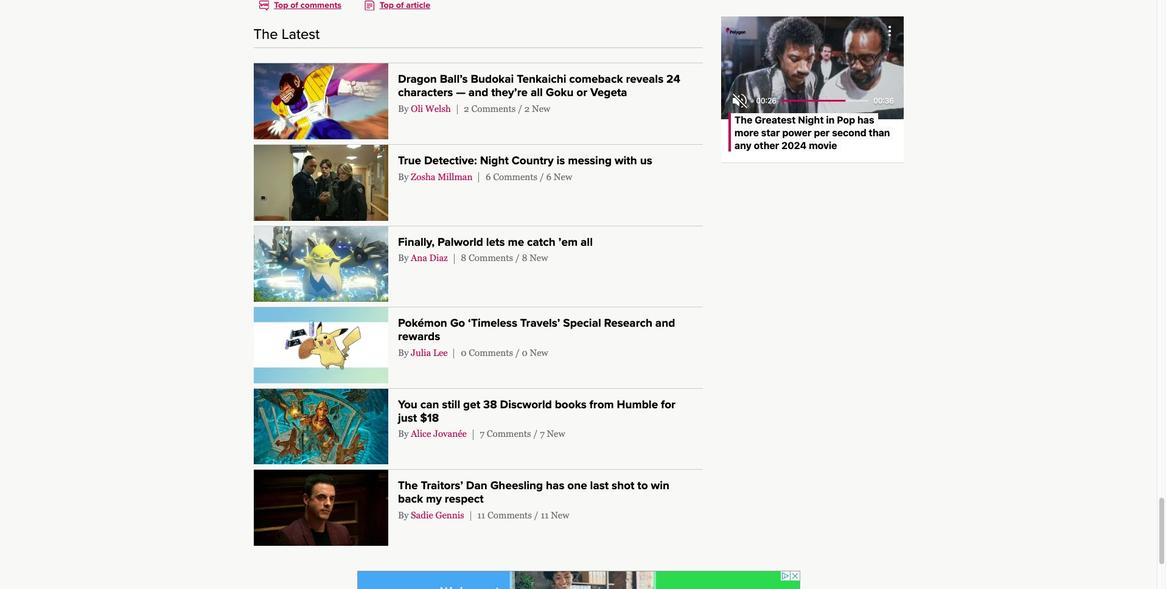 Task type: locate. For each thing, give the bounding box(es) containing it.
shot
[[612, 479, 635, 493]]

1 horizontal spatial the
[[398, 479, 418, 493]]

by for finally, palworld lets me catch 'em all
[[398, 253, 409, 263]]

the latest
[[254, 26, 320, 43]]

/ down the me
[[516, 253, 520, 263]]

dragon ball's budokai tenkaichi comeback reveals 24 characters — and they're all goku or vegeta
[[398, 73, 681, 99]]

pokémon go 'timeless travels' special research and rewards
[[398, 317, 675, 343]]

1 horizontal spatial 0
[[522, 347, 528, 358]]

'timeless
[[468, 317, 518, 330]]

the traitors' dan gheesling has one last shot to win back my respect link
[[398, 479, 670, 506]]

0 horizontal spatial 7
[[480, 429, 485, 439]]

/ down they're
[[518, 103, 523, 114]]

and right research
[[656, 317, 675, 330]]

/ down country
[[540, 171, 544, 182]]

/
[[518, 103, 523, 114], [540, 171, 544, 182], [516, 253, 520, 263], [516, 347, 520, 358], [534, 429, 538, 439], [534, 510, 539, 520]]

new down pokémon go 'timeless travels' special research and rewards
[[530, 347, 549, 358]]

1 horizontal spatial 11
[[541, 510, 549, 520]]

2 by from the top
[[398, 171, 409, 182]]

by down back
[[398, 510, 409, 520]]

1 horizontal spatial 2
[[525, 103, 530, 114]]

0 horizontal spatial 86c132441381af2d6157bc69b5669adb image
[[259, 0, 272, 11]]

0 horizontal spatial 8
[[461, 253, 467, 263]]

research
[[604, 317, 653, 330]]

2 86c132441381af2d6157bc69b5669adb image from the left
[[365, 0, 377, 11]]

goku
[[546, 86, 574, 99]]

finally, palworld lets me catch 'em all link
[[398, 235, 593, 249]]

by left ana
[[398, 253, 409, 263]]

a close up still of dan gheesling on the traitors. image
[[254, 470, 388, 546]]

for
[[661, 398, 676, 411]]

8 down the me
[[522, 253, 528, 263]]

advertisement element
[[721, 16, 904, 169], [357, 571, 800, 589]]

comments footer element
[[254, 0, 703, 11]]

all right 'em
[[581, 235, 593, 249]]

dan
[[466, 479, 488, 493]]

and inside pokémon go 'timeless travels' special research and rewards
[[656, 317, 675, 330]]

8 down palworld
[[461, 253, 467, 263]]

finally,
[[398, 235, 435, 249]]

7 down 38
[[480, 429, 485, 439]]

one
[[568, 479, 587, 493]]

vegeta
[[591, 86, 628, 99]]

7 comments / 7 new
[[480, 429, 565, 439]]

all
[[531, 86, 543, 99], [581, 235, 593, 249]]

you can still get 38 discworld books from humble for just $18
[[398, 398, 676, 425]]

1 horizontal spatial and
[[656, 317, 675, 330]]

0 down pokémon go 'timeless travels' special research and rewards
[[522, 347, 528, 358]]

by
[[398, 103, 409, 114], [398, 171, 409, 182], [398, 253, 409, 263], [398, 347, 409, 358], [398, 429, 409, 439], [398, 510, 409, 520]]

0 horizontal spatial all
[[531, 86, 543, 99]]

7
[[480, 429, 485, 439], [540, 429, 545, 439]]

sadie
[[411, 510, 433, 520]]

0 vertical spatial all
[[531, 86, 543, 99]]

lee
[[433, 347, 448, 358]]

0 horizontal spatial 6
[[486, 171, 491, 182]]

0 horizontal spatial 11
[[478, 510, 486, 520]]

—
[[456, 86, 466, 99]]

0
[[461, 347, 467, 358], [522, 347, 528, 358]]

gennis
[[436, 510, 464, 520]]

6 by from the top
[[398, 510, 409, 520]]

6 down night
[[486, 171, 491, 182]]

and right —
[[469, 86, 489, 99]]

last
[[590, 479, 609, 493]]

1 horizontal spatial 6
[[547, 171, 552, 182]]

new down you can still get 38 discworld books from humble for just $18
[[547, 429, 565, 439]]

latest
[[282, 26, 320, 43]]

vegeta, presumably in super ape form, in dragon ball: sparking! zero image
[[254, 64, 388, 139]]

tenkaichi
[[517, 73, 567, 86]]

special
[[563, 317, 601, 330]]

0 horizontal spatial and
[[469, 86, 489, 99]]

comments for me
[[469, 253, 513, 263]]

by left oli
[[398, 103, 409, 114]]

/ for travels'
[[516, 347, 520, 358]]

2 down —
[[464, 103, 469, 114]]

by alice jovanée
[[398, 429, 467, 439]]

comments down true detective: night country is messing with us "link"
[[493, 171, 538, 182]]

the for the traitors' dan gheesling has one last shot to win back my respect
[[398, 479, 418, 493]]

the left latest
[[254, 26, 278, 43]]

1 vertical spatial the
[[398, 479, 418, 493]]

new down is
[[554, 171, 572, 182]]

/ down you can still get 38 discworld books from humble for just $18 link
[[534, 429, 538, 439]]

the
[[254, 26, 278, 43], [398, 479, 418, 493]]

comments for travels'
[[469, 347, 513, 358]]

6
[[486, 171, 491, 182], [547, 171, 552, 182]]

can
[[421, 398, 439, 411]]

11 comments / 11 new
[[478, 510, 570, 520]]

0 right lee
[[461, 347, 467, 358]]

an image of a grizzbolt from the paldeck in palworld. it a big round beast with long claws and black and yellow fur. it's holding its claws and arms stretched out and electricity pulses out from it. image
[[254, 226, 388, 302]]

pokémon
[[398, 317, 447, 330]]

comments down they're
[[472, 103, 516, 114]]

0 horizontal spatial 2
[[464, 103, 469, 114]]

1 vertical spatial advertisement element
[[357, 571, 800, 589]]

3 by from the top
[[398, 253, 409, 263]]

by down true
[[398, 171, 409, 182]]

11
[[478, 510, 486, 520], [541, 510, 549, 520]]

1 vertical spatial and
[[656, 317, 675, 330]]

2 down they're
[[525, 103, 530, 114]]

new down catch
[[530, 253, 548, 263]]

7 down you can still get 38 discworld books from humble for just $18 link
[[540, 429, 545, 439]]

back
[[398, 493, 423, 506]]

/ for tenkaichi
[[518, 103, 523, 114]]

new
[[532, 103, 551, 114], [554, 171, 572, 182], [530, 253, 548, 263], [530, 347, 549, 358], [547, 429, 565, 439], [551, 510, 570, 520]]

millman
[[438, 171, 473, 182]]

/ down the traitors' dan gheesling has one last shot to win back my respect link
[[534, 510, 539, 520]]

and
[[469, 86, 489, 99], [656, 317, 675, 330]]

6 down country
[[547, 171, 552, 182]]

1 horizontal spatial 7
[[540, 429, 545, 439]]

comments
[[472, 103, 516, 114], [493, 171, 538, 182], [469, 253, 513, 263], [469, 347, 513, 358], [487, 429, 531, 439], [488, 510, 532, 520]]

comments down finally, palworld lets me catch 'em all
[[469, 253, 513, 263]]

the left my
[[398, 479, 418, 493]]

the traitors' dan gheesling has one last shot to win back my respect
[[398, 479, 670, 506]]

comments down gheesling
[[488, 510, 532, 520]]

$18
[[420, 411, 439, 425]]

1 horizontal spatial 8
[[522, 253, 528, 263]]

by for true detective: night country is messing with us
[[398, 171, 409, 182]]

comments down ''timeless'
[[469, 347, 513, 358]]

1 by from the top
[[398, 103, 409, 114]]

86c132441381af2d6157bc69b5669adb image
[[259, 0, 272, 11], [365, 0, 377, 11]]

/ for country
[[540, 171, 544, 182]]

11 down "respect"
[[478, 510, 486, 520]]

sadie gennis link
[[411, 510, 464, 520]]

reveals
[[626, 73, 664, 86]]

you can still get 38 discworld books from humble for just $18 link
[[398, 398, 676, 425]]

1 horizontal spatial all
[[581, 235, 593, 249]]

new down has
[[551, 510, 570, 520]]

by down just
[[398, 429, 409, 439]]

2 7 from the left
[[540, 429, 545, 439]]

zosha
[[411, 171, 436, 182]]

just
[[398, 411, 417, 425]]

welsh
[[426, 103, 451, 114]]

'em
[[559, 235, 578, 249]]

ana
[[411, 253, 427, 263]]

comments for gheesling
[[488, 510, 532, 520]]

new for comeback
[[532, 103, 551, 114]]

all left "goku"
[[531, 86, 543, 99]]

by left julia
[[398, 347, 409, 358]]

comments for tenkaichi
[[472, 103, 516, 114]]

11 down the traitors' dan gheesling has one last shot to win back my respect link
[[541, 510, 549, 520]]

the inside the traitors' dan gheesling has one last shot to win back my respect
[[398, 479, 418, 493]]

2
[[464, 103, 469, 114], [525, 103, 530, 114]]

8
[[461, 253, 467, 263], [522, 253, 528, 263]]

or
[[577, 86, 588, 99]]

1 2 from the left
[[464, 103, 469, 114]]

0 horizontal spatial 0
[[461, 347, 467, 358]]

by zosha millman
[[398, 171, 473, 182]]

0 horizontal spatial the
[[254, 26, 278, 43]]

0 vertical spatial and
[[469, 86, 489, 99]]

4 by from the top
[[398, 347, 409, 358]]

comments down discworld
[[487, 429, 531, 439]]

0 vertical spatial the
[[254, 26, 278, 43]]

1 horizontal spatial 86c132441381af2d6157bc69b5669adb image
[[365, 0, 377, 11]]

5 by from the top
[[398, 429, 409, 439]]

/ for me
[[516, 253, 520, 263]]

my
[[426, 493, 442, 506]]

1 11 from the left
[[478, 510, 486, 520]]

true
[[398, 154, 421, 167]]

jovanée
[[434, 429, 467, 439]]

/ down pokémon go 'timeless travels' special research and rewards
[[516, 347, 520, 358]]

new down dragon ball's budokai tenkaichi comeback reveals 24 characters — and they're all goku or vegeta
[[532, 103, 551, 114]]

new for catch
[[530, 253, 548, 263]]

by oli welsh
[[398, 103, 451, 114]]



Task type: vqa. For each thing, say whether or not it's contained in the screenshot.


Task type: describe. For each thing, give the bounding box(es) containing it.
dragon
[[398, 73, 437, 86]]

2 0 from the left
[[522, 347, 528, 358]]

by ana diaz
[[398, 253, 448, 263]]

gheesling
[[491, 479, 543, 493]]

characters
[[398, 86, 453, 99]]

me
[[508, 235, 524, 249]]

ana diaz link
[[411, 253, 448, 263]]

by for dragon ball's budokai tenkaichi comeback reveals 24 characters — and they're all goku or vegeta
[[398, 103, 409, 114]]

by for pokémon go 'timeless travels' special research and rewards
[[398, 347, 409, 358]]

and inside dragon ball's budokai tenkaichi comeback reveals 24 characters — and they're all goku or vegeta
[[469, 86, 489, 99]]

dragon ball's budokai tenkaichi comeback reveals 24 characters — and they're all goku or vegeta link
[[398, 73, 681, 99]]

24
[[667, 73, 681, 86]]

catch
[[527, 235, 556, 249]]

humble
[[617, 398, 658, 411]]

julia
[[411, 347, 431, 358]]

comments for get
[[487, 429, 531, 439]]

oli welsh link
[[411, 103, 451, 114]]

night
[[480, 154, 509, 167]]

from
[[590, 398, 614, 411]]

ball's
[[440, 73, 468, 86]]

by sadie gennis
[[398, 510, 464, 520]]

a pikachu jumps towards some pokémon go supplies, like a poffin and stardust image
[[254, 308, 388, 383]]

2 6 from the left
[[547, 171, 552, 182]]

2 2 from the left
[[525, 103, 530, 114]]

rewards
[[398, 330, 440, 343]]

discworld
[[500, 398, 552, 411]]

new for has
[[551, 510, 570, 520]]

comeback
[[570, 73, 623, 86]]

1 8 from the left
[[461, 253, 467, 263]]

diaz
[[430, 253, 448, 263]]

1 6 from the left
[[486, 171, 491, 182]]

us
[[640, 154, 653, 167]]

detail from the cover of terry pratchett's snuff, painted by paul kidby, with pratchett's favorite hero, samuel vimes, attempting to steer a small paddleboat between cliffs down a raging river, as chickens fly around him in all directions image
[[254, 389, 388, 465]]

with
[[615, 154, 637, 167]]

true detective: night country is messing with us
[[398, 154, 653, 167]]

detective:
[[424, 154, 477, 167]]

oli
[[411, 103, 423, 114]]

comments for country
[[493, 171, 538, 182]]

travels'
[[521, 317, 560, 330]]

you
[[398, 398, 418, 411]]

1 vertical spatial all
[[581, 235, 593, 249]]

is
[[557, 154, 565, 167]]

has
[[546, 479, 565, 493]]

by julia lee
[[398, 347, 448, 358]]

messing
[[568, 154, 612, 167]]

2 8 from the left
[[522, 253, 528, 263]]

all inside dragon ball's budokai tenkaichi comeback reveals 24 characters — and they're all goku or vegeta
[[531, 86, 543, 99]]

38
[[483, 398, 497, 411]]

1 7 from the left
[[480, 429, 485, 439]]

lets
[[486, 235, 505, 249]]

the for the latest
[[254, 26, 278, 43]]

new for is
[[554, 171, 572, 182]]

1 0 from the left
[[461, 347, 467, 358]]

books
[[555, 398, 587, 411]]

0 vertical spatial advertisement element
[[721, 16, 904, 169]]

traitors'
[[421, 479, 463, 493]]

1 86c132441381af2d6157bc69b5669adb image from the left
[[259, 0, 272, 11]]

still
[[442, 398, 460, 411]]

by for the traitors' dan gheesling has one last shot to win back my respect
[[398, 510, 409, 520]]

/ for gheesling
[[534, 510, 539, 520]]

alice jovanée link
[[411, 429, 467, 439]]

palworld
[[438, 235, 483, 249]]

pokémon go 'timeless travels' special research and rewards link
[[398, 317, 675, 343]]

julia lee link
[[411, 347, 448, 358]]

go
[[450, 317, 465, 330]]

by for you can still get 38 discworld books from humble for just $18
[[398, 429, 409, 439]]

get
[[463, 398, 481, 411]]

navarro (kali reis), prior (finn bennett), and danvers (jodie foster) stand around a phone to watch a video in a still from episode 3 of true detective night country image
[[254, 145, 388, 221]]

new for special
[[530, 347, 549, 358]]

new for 38
[[547, 429, 565, 439]]

6 comments / 6 new
[[486, 171, 572, 182]]

win
[[651, 479, 670, 493]]

finally, palworld lets me catch 'em all
[[398, 235, 593, 249]]

alice
[[411, 429, 431, 439]]

0 comments / 0 new
[[461, 347, 549, 358]]

zosha millman link
[[411, 171, 473, 182]]

2 comments / 2 new
[[464, 103, 551, 114]]

they're
[[491, 86, 528, 99]]

to
[[638, 479, 648, 493]]

country
[[512, 154, 554, 167]]

2 11 from the left
[[541, 510, 549, 520]]

true detective: night country is messing with us link
[[398, 154, 653, 167]]

/ for get
[[534, 429, 538, 439]]

budokai
[[471, 73, 514, 86]]

respect
[[445, 493, 484, 506]]

8 comments / 8 new
[[461, 253, 548, 263]]



